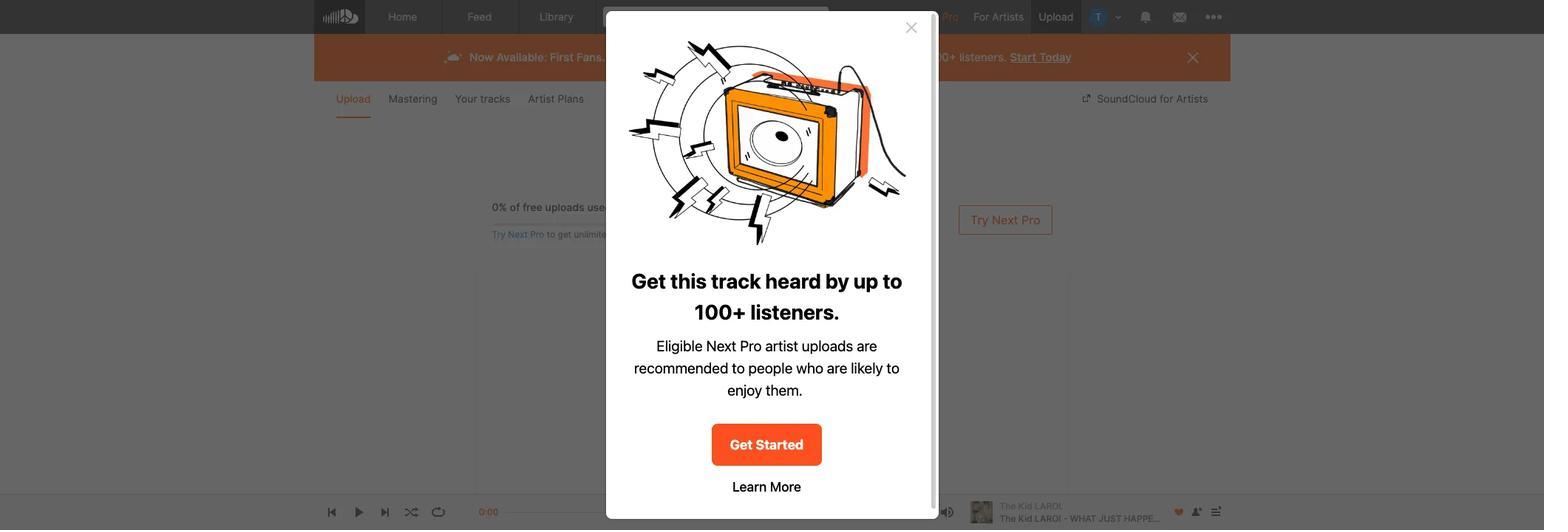 Task type: locate. For each thing, give the bounding box(es) containing it.
fans.
[[577, 50, 605, 64]]

upload
[[812, 50, 848, 64], [803, 380, 841, 394]]

100+
[[930, 50, 956, 64]]

try next pro
[[898, 10, 959, 23], [971, 213, 1041, 228]]

upload link
[[1032, 0, 1081, 33], [336, 81, 371, 118]]

uploads.
[[615, 229, 650, 240]]

artist plans link
[[528, 81, 584, 118]]

next
[[917, 10, 940, 23], [678, 50, 702, 64], [992, 213, 1018, 228], [508, 229, 528, 240]]

upload link up today
[[1032, 0, 1081, 33]]

are
[[826, 411, 839, 422]]

0 vertical spatial upload
[[812, 50, 848, 64]]

uploads
[[545, 201, 585, 214]]

privacy:
[[709, 435, 743, 446]]

0 vertical spatial tracks
[[480, 92, 511, 105]]

start today link
[[1010, 50, 1072, 64]]

next
[[786, 50, 809, 64]]

tracks
[[480, 92, 511, 105], [768, 340, 816, 359]]

drag and drop your tracks & albums here
[[615, 340, 929, 359]]

files
[[762, 380, 785, 394], [806, 411, 823, 422]]

heard
[[851, 50, 881, 64]]

by
[[884, 50, 897, 64]]

artists right for on the top right
[[1176, 92, 1208, 105]]

tracks right your
[[480, 92, 511, 105]]

get down uploads
[[558, 229, 572, 240]]

when
[[744, 411, 767, 422]]

1 vertical spatial upload link
[[336, 81, 371, 118]]

artists right for
[[992, 10, 1024, 23]]

try
[[844, 10, 859, 23], [898, 10, 914, 23], [971, 213, 989, 228], [492, 229, 506, 240]]

1 horizontal spatial upload link
[[1032, 0, 1081, 33]]

listeners.
[[960, 50, 1007, 64]]

for
[[1160, 92, 1174, 105]]

0 vertical spatial upload
[[1039, 10, 1074, 23]]

drop
[[690, 340, 725, 359]]

for artists
[[974, 10, 1024, 23]]

pro
[[942, 10, 959, 23], [705, 50, 723, 64], [1022, 213, 1041, 228], [530, 229, 544, 240]]

1 horizontal spatial artists
[[1176, 92, 1208, 105]]

0 vertical spatial get
[[740, 50, 757, 64]]

0%
[[492, 201, 507, 214]]

artists
[[992, 10, 1024, 23], [1176, 92, 1208, 105]]

files left are
[[806, 411, 823, 422]]

files up make a playlist when multiple files are selected
[[762, 380, 785, 394]]

get left next
[[740, 50, 757, 64]]

available:
[[497, 50, 547, 64]]

0 horizontal spatial get
[[558, 229, 572, 240]]

0 vertical spatial upload link
[[1032, 0, 1081, 33]]

upload left mastering
[[336, 92, 371, 105]]

your up choose
[[730, 340, 764, 359]]

0 horizontal spatial try next pro
[[898, 10, 959, 23]]

0 vertical spatial artists
[[992, 10, 1024, 23]]

1 horizontal spatial upload
[[1039, 10, 1074, 23]]

0 horizontal spatial artists
[[992, 10, 1024, 23]]

multiple
[[770, 411, 803, 422]]

1 horizontal spatial try next pro
[[971, 213, 1041, 228]]

upload link left mastering link
[[336, 81, 371, 118]]

upload up are
[[803, 380, 841, 394]]

1 vertical spatial files
[[806, 411, 823, 422]]

tracks left &
[[768, 340, 816, 359]]

up
[[900, 50, 913, 64]]

your left next
[[760, 50, 783, 64]]

1 vertical spatial upload
[[336, 92, 371, 105]]

try next pro link
[[890, 0, 966, 33], [959, 206, 1052, 235], [492, 229, 544, 240]]

albums
[[835, 340, 891, 359]]

1 horizontal spatial get
[[740, 50, 757, 64]]

to right subscribe
[[664, 50, 674, 64]]

selected
[[842, 411, 878, 422]]

upload up today
[[1039, 10, 1074, 23]]

files inside or choose files to upload button
[[762, 380, 785, 394]]

choose
[[718, 380, 759, 394]]

get
[[740, 50, 757, 64], [558, 229, 572, 240]]

tracks inside your tracks link
[[480, 92, 511, 105]]

1 vertical spatial get
[[558, 229, 572, 240]]

0 horizontal spatial upload link
[[336, 81, 371, 118]]

Search search field
[[603, 7, 829, 27]]

upload right next
[[812, 50, 848, 64]]

0 vertical spatial files
[[762, 380, 785, 394]]

0 horizontal spatial files
[[762, 380, 785, 394]]

for artists link
[[966, 0, 1032, 33]]

0 vertical spatial try next pro
[[898, 10, 959, 23]]

subscribe
[[608, 50, 661, 64]]

to down the 0% of free uploads used
[[547, 229, 555, 240]]

try go+ link
[[836, 0, 890, 33]]

1 vertical spatial artists
[[1176, 92, 1208, 105]]

1 vertical spatial tracks
[[768, 340, 816, 359]]

today
[[1039, 50, 1072, 64]]

to
[[664, 50, 674, 64], [726, 50, 737, 64], [916, 50, 927, 64], [547, 229, 555, 240], [788, 380, 800, 394]]

unlimited
[[574, 229, 612, 240]]

to up multiple
[[788, 380, 800, 394]]

1 horizontal spatial files
[[806, 411, 823, 422]]

upload
[[1039, 10, 1074, 23], [336, 92, 371, 105]]

feed link
[[442, 0, 519, 34]]

None search field
[[595, 0, 836, 33]]

your tracks
[[455, 92, 511, 105]]

here
[[895, 340, 929, 359]]

1 vertical spatial upload
[[803, 380, 841, 394]]

try inside 'link'
[[844, 10, 859, 23]]

your
[[760, 50, 783, 64], [730, 340, 764, 359]]

0 horizontal spatial tracks
[[480, 92, 511, 105]]



Task type: describe. For each thing, give the bounding box(es) containing it.
artist plans
[[528, 92, 584, 105]]

your tracks link
[[455, 81, 511, 118]]

try next pro to get unlimited uploads.
[[492, 229, 650, 240]]

artist
[[528, 92, 555, 105]]

artists inside "soundcloud for artists" link
[[1176, 92, 1208, 105]]

now
[[470, 50, 494, 64]]

upload inside button
[[803, 380, 841, 394]]

library
[[540, 10, 574, 23]]

artists inside for artists link
[[992, 10, 1024, 23]]

of
[[510, 201, 520, 214]]

home link
[[365, 0, 442, 34]]

0 horizontal spatial upload
[[336, 92, 371, 105]]

private
[[810, 435, 839, 446]]

make
[[679, 411, 702, 422]]

plans
[[558, 92, 584, 105]]

tara schultz's avatar element
[[1089, 7, 1108, 27]]

to down search search field
[[726, 50, 737, 64]]

go+
[[862, 10, 883, 23]]

used
[[587, 201, 612, 214]]

make a playlist when multiple files are selected
[[679, 411, 878, 422]]

now available: first fans. subscribe to next pro to get your next upload heard by up to 100+ listeners. start today
[[470, 50, 1072, 64]]

1 vertical spatial try next pro
[[971, 213, 1041, 228]]

soundcloud for artists
[[1097, 92, 1208, 105]]

and
[[656, 340, 685, 359]]

playlist
[[712, 411, 742, 422]]

to inside button
[[788, 380, 800, 394]]

drag
[[615, 340, 652, 359]]

try go+
[[844, 10, 883, 23]]

soundcloud for artists link
[[1081, 81, 1208, 118]]

or choose files to upload button
[[661, 372, 883, 402]]

or
[[703, 380, 715, 394]]

mastering link
[[389, 81, 437, 118]]

feed
[[468, 10, 492, 23]]

soundcloud
[[1097, 92, 1157, 105]]

first
[[550, 50, 574, 64]]

home
[[388, 10, 417, 23]]

mastering
[[389, 92, 437, 105]]

1 vertical spatial your
[[730, 340, 764, 359]]

or choose files to upload
[[703, 380, 841, 394]]

0 vertical spatial your
[[760, 50, 783, 64]]

to right up at top right
[[916, 50, 927, 64]]

1 horizontal spatial tracks
[[768, 340, 816, 359]]

for
[[974, 10, 989, 23]]

0% of free uploads used
[[492, 201, 612, 214]]

&
[[820, 340, 831, 359]]

public
[[763, 435, 789, 446]]

start
[[1010, 50, 1036, 64]]

your
[[455, 92, 477, 105]]

library link
[[519, 0, 595, 34]]

free
[[523, 201, 543, 214]]

a
[[704, 411, 709, 422]]



Task type: vqa. For each thing, say whether or not it's contained in the screenshot.
the bottommost your
yes



